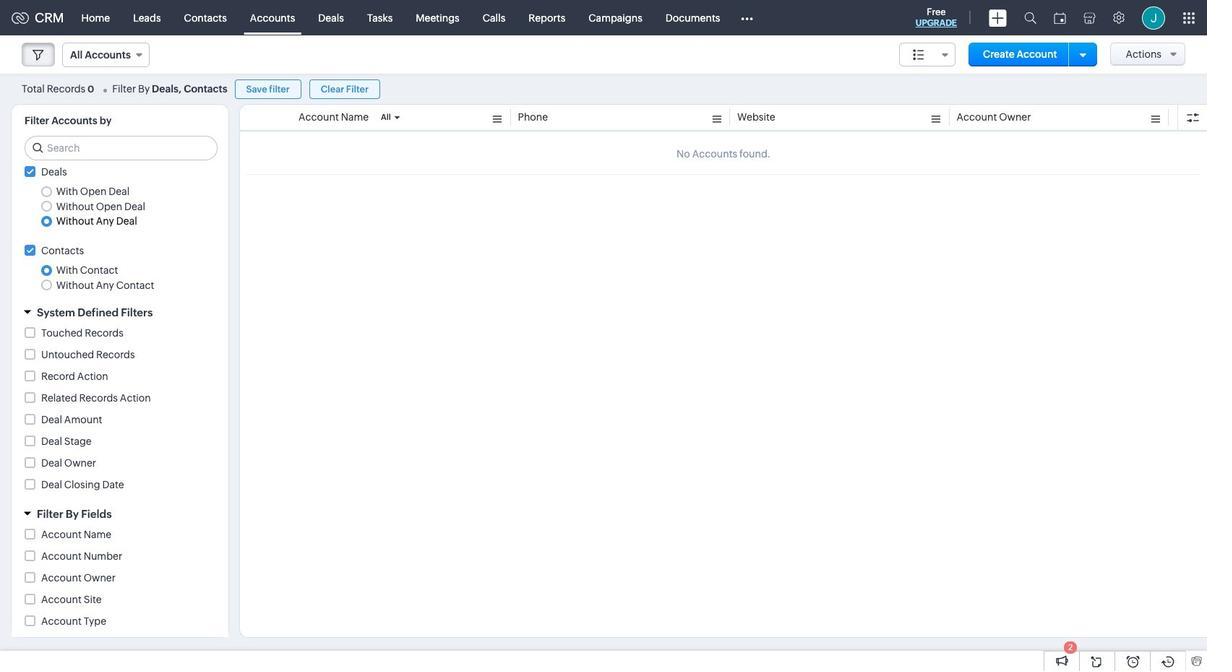 Task type: describe. For each thing, give the bounding box(es) containing it.
profile element
[[1134, 0, 1174, 35]]

search image
[[1025, 12, 1037, 24]]

logo image
[[12, 12, 29, 23]]

calendar image
[[1054, 12, 1066, 23]]

create menu image
[[989, 9, 1007, 26]]

search element
[[1016, 0, 1046, 35]]

size image
[[913, 48, 925, 61]]

create menu element
[[980, 0, 1016, 35]]



Task type: vqa. For each thing, say whether or not it's contained in the screenshot.
'Calendar' icon
yes



Task type: locate. For each thing, give the bounding box(es) containing it.
profile image
[[1142, 6, 1166, 29]]

Search text field
[[25, 137, 217, 160]]

none field size
[[899, 43, 956, 67]]

Other Modules field
[[732, 6, 763, 29]]

None field
[[62, 43, 150, 67], [899, 43, 956, 67], [62, 43, 150, 67]]



